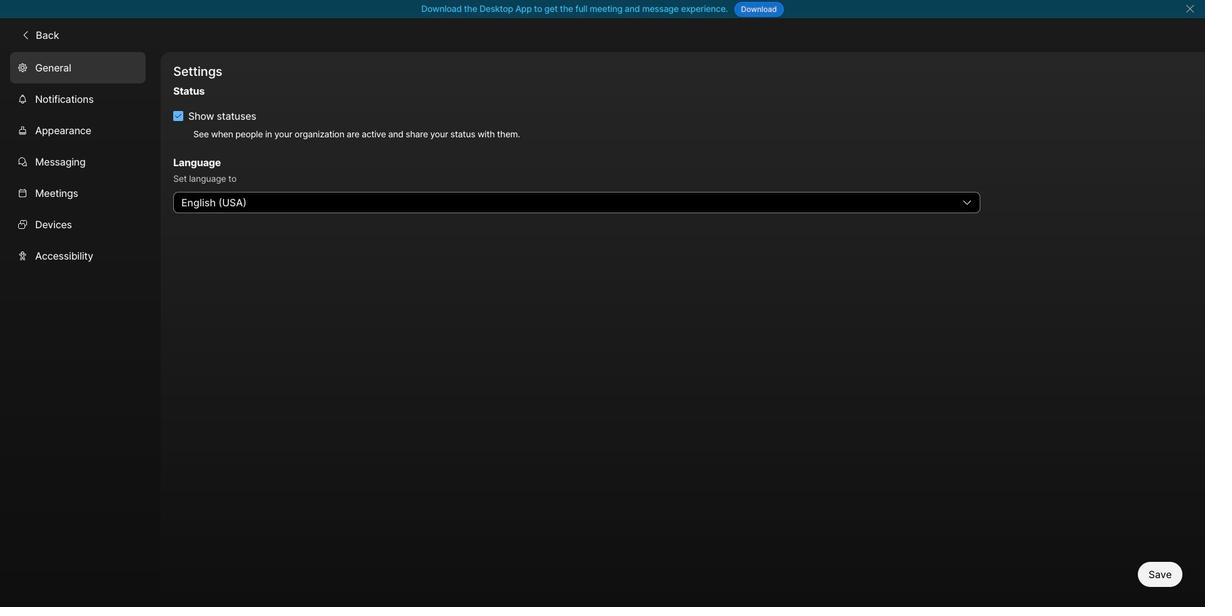 Task type: describe. For each thing, give the bounding box(es) containing it.
general tab
[[10, 52, 146, 83]]

appearance tab
[[10, 115, 146, 146]]

messaging tab
[[10, 146, 146, 177]]



Task type: locate. For each thing, give the bounding box(es) containing it.
accessibility tab
[[10, 240, 146, 272]]

notifications tab
[[10, 83, 146, 115]]

devices tab
[[10, 209, 146, 240]]

cancel_16 image
[[1185, 4, 1195, 14]]

settings navigation
[[0, 52, 161, 608]]

meetings tab
[[10, 177, 146, 209]]



